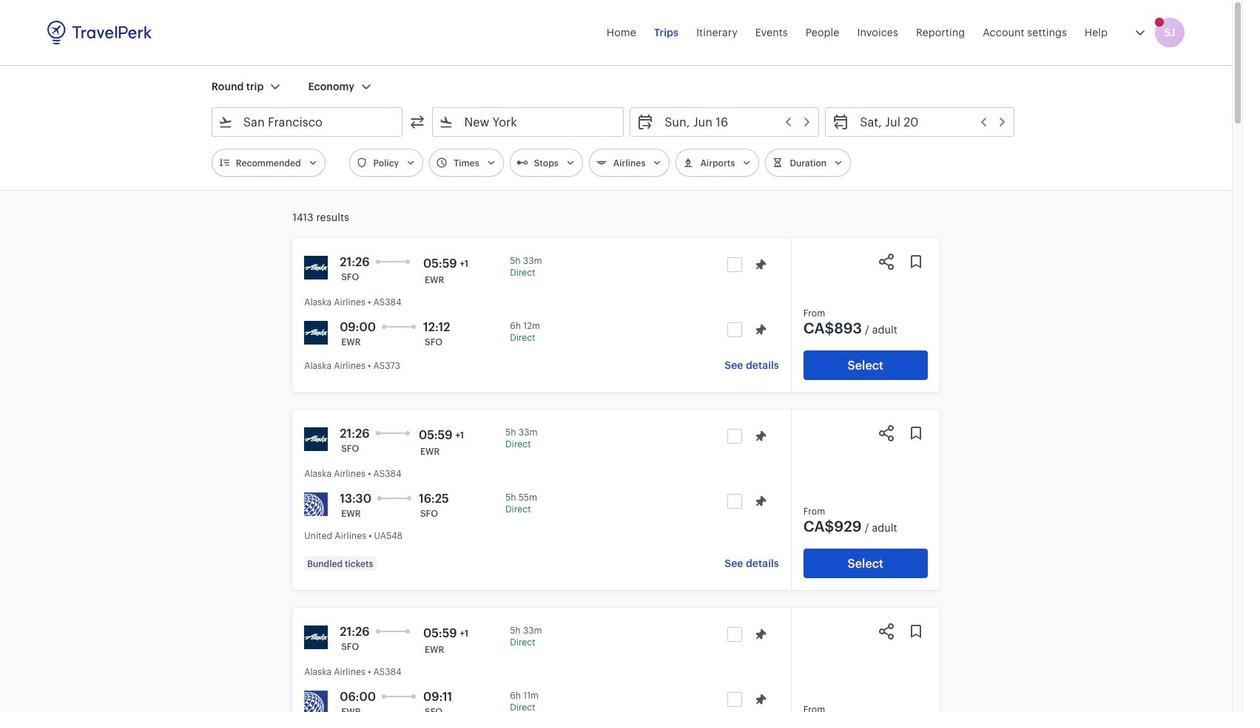 Task type: vqa. For each thing, say whether or not it's contained in the screenshot.
Depart field at top
yes



Task type: describe. For each thing, give the bounding box(es) containing it.
united airlines image for 2nd alaska airlines image from the bottom
[[304, 493, 328, 517]]

2 alaska airlines image from the top
[[304, 321, 328, 345]]

1 alaska airlines image from the top
[[304, 428, 328, 452]]

Return field
[[850, 110, 1008, 134]]



Task type: locate. For each thing, give the bounding box(es) containing it.
1 alaska airlines image from the top
[[304, 256, 328, 280]]

united airlines image for 1st alaska airlines image from the bottom of the page
[[304, 691, 328, 713]]

To search field
[[454, 110, 604, 134]]

Depart field
[[655, 110, 813, 134]]

1 vertical spatial united airlines image
[[304, 691, 328, 713]]

2 united airlines image from the top
[[304, 691, 328, 713]]

alaska airlines image
[[304, 428, 328, 452], [304, 626, 328, 650]]

From search field
[[233, 110, 383, 134]]

1 vertical spatial alaska airlines image
[[304, 626, 328, 650]]

1 vertical spatial alaska airlines image
[[304, 321, 328, 345]]

0 vertical spatial united airlines image
[[304, 493, 328, 517]]

united airlines image
[[304, 493, 328, 517], [304, 691, 328, 713]]

1 united airlines image from the top
[[304, 493, 328, 517]]

2 alaska airlines image from the top
[[304, 626, 328, 650]]

0 vertical spatial alaska airlines image
[[304, 428, 328, 452]]

0 vertical spatial alaska airlines image
[[304, 256, 328, 280]]

alaska airlines image
[[304, 256, 328, 280], [304, 321, 328, 345]]



